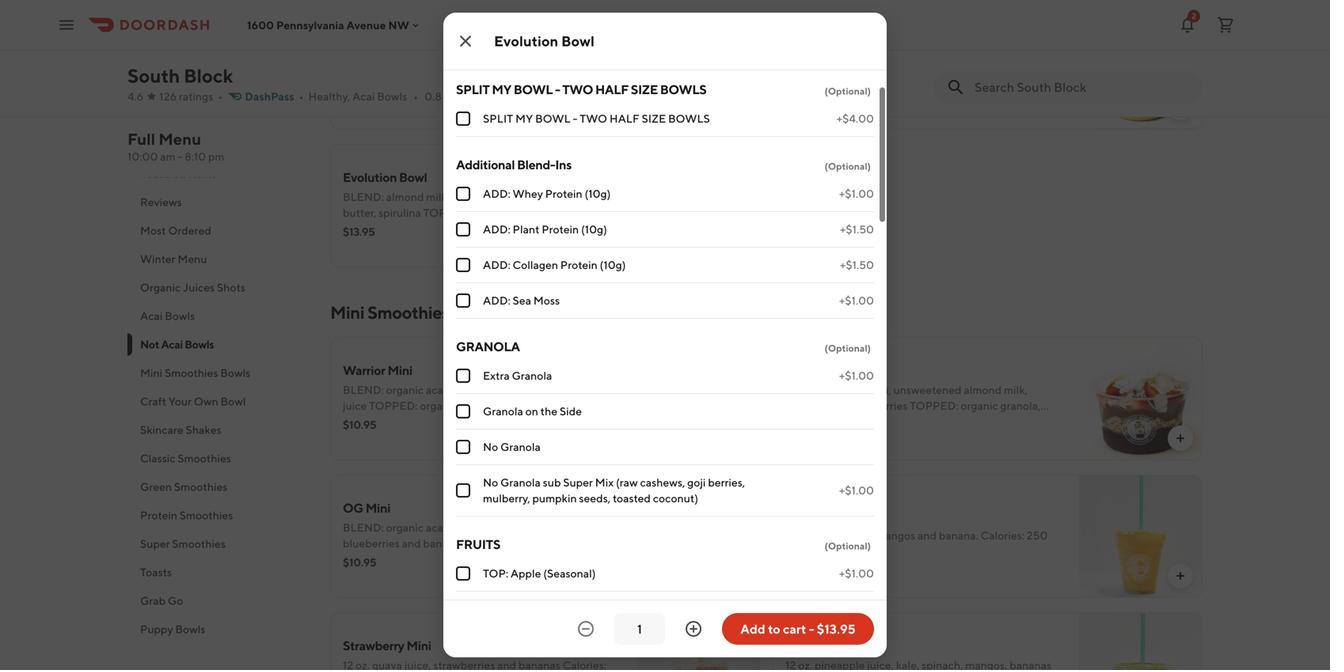Task type: describe. For each thing, give the bounding box(es) containing it.
acai for healthy,
[[352, 90, 375, 103]]

topped: inside nutella mini blend: organic acai, unsweetened almond milk, bananas and blueberries topped: organic granola, banana, strawberry, coconut & nutella our granola is certified organic, vegan and gluten-free
[[910, 400, 959, 413]]

1600 pennsylvania avenue nw
[[247, 18, 409, 31]]

nutella
[[786, 363, 827, 378]]

4 +$1.00 from the top
[[839, 484, 874, 497]]

size for (optional)
[[631, 82, 658, 97]]

add item to cart image
[[1174, 432, 1187, 445]]

2 • from the left
[[299, 90, 304, 103]]

og mini image
[[637, 475, 760, 599]]

no granola sub super mix (raw cashews, goji berries, mulberry, pumpkin seeds, toasted coconut)
[[483, 476, 745, 505]]

seeds,
[[579, 492, 611, 505]]

juice, inside the magic dragon bowl blend: organic pitaya (aka dragon fruit), pineapple juice, strawberries, mangos topped: organic granola, goji berries, coconut, strawberries calories: 502 our granola is certified organic, vegan and gluten-free
[[343, 68, 370, 82]]

gluten- inside nutella mini blend: organic acai, unsweetened almond milk, bananas and blueberries topped: organic granola, banana, strawberry, coconut & nutella our granola is certified organic, vegan and gluten-free
[[927, 431, 964, 444]]

goji inside no granola sub super mix (raw cashews, goji berries, mulberry, pumpkin seeds, toasted coconut)
[[687, 476, 706, 489]]

granola for no granola
[[501, 441, 541, 454]]

to
[[768, 622, 781, 637]]

vegan inside the magic dragon bowl blend: organic pitaya (aka dragon fruit), pineapple juice, strawberries, mangos topped: organic granola, goji berries, coconut, strawberries calories: 502 our granola is certified organic, vegan and gluten-free
[[480, 100, 510, 113]]

mango
[[786, 509, 825, 524]]

blueberries
[[851, 400, 908, 413]]

- up ins at the left top of page
[[555, 82, 560, 97]]

acai inside button
[[140, 310, 163, 323]]

vegan inside nutella mini blend: organic acai, unsweetened almond milk, bananas and blueberries topped: organic granola, banana, strawberry, coconut & nutella our granola is certified organic, vegan and gluten-free
[[873, 431, 903, 444]]

0 horizontal spatial evolution
[[343, 170, 397, 185]]

is inside the magic dragon bowl blend: organic pitaya (aka dragon fruit), pineapple juice, strawberries, mangos topped: organic granola, goji berries, coconut, strawberries calories: 502 our granola is certified organic, vegan and gluten-free
[[383, 100, 390, 113]]

south
[[127, 65, 180, 87]]

oz.
[[798, 529, 813, 542]]

super smoothies
[[140, 538, 226, 551]]

shakes
[[186, 424, 221, 437]]

green for green mini
[[786, 639, 821, 654]]

add item to cart image for evolution bowl
[[732, 239, 744, 252]]

2
[[1192, 11, 1196, 21]]

menu for winter
[[178, 253, 207, 266]]

is inside nutella mini blend: organic acai, unsweetened almond milk, bananas and blueberries topped: organic granola, banana, strawberry, coconut & nutella our granola is certified organic, vegan and gluten-free
[[1037, 415, 1045, 428]]

bowl for +$4.00
[[535, 112, 571, 125]]

add: for add: sea moss
[[483, 294, 511, 307]]

granola, inside the magic dragon bowl blend: organic pitaya (aka dragon fruit), pineapple juice, strawberries, mangos topped: organic granola, goji berries, coconut, strawberries calories: 502 our granola is certified organic, vegan and gluten-free
[[571, 68, 611, 82]]

+$4.00
[[837, 112, 874, 125]]

the
[[541, 405, 558, 418]]

organic down the dragon
[[386, 53, 424, 66]]

green mini image
[[1079, 613, 1203, 671]]

blueberries,
[[343, 415, 402, 428]]

+$1.50 for add: collagen protein (10g)
[[840, 259, 874, 272]]

banana,
[[786, 415, 825, 428]]

mini for nutella mini blend: organic acai, unsweetened almond milk, bananas and blueberries topped: organic granola, banana, strawberry, coconut & nutella our granola is certified organic, vegan and gluten-free
[[829, 363, 854, 378]]

sub
[[543, 476, 561, 489]]

certified inside the magic dragon bowl blend: organic pitaya (aka dragon fruit), pineapple juice, strawberries, mangos topped: organic granola, goji berries, coconut, strawberries calories: 502 our granola is certified organic, vegan and gluten-free
[[393, 100, 435, 113]]

granola left on
[[483, 405, 523, 418]]

bowls up 'not acai bowls'
[[165, 310, 195, 323]]

pennsylvania
[[276, 18, 344, 31]]

mini inside button
[[140, 367, 162, 380]]

ordered
[[168, 224, 211, 237]]

bananas inside nutella mini blend: organic acai, unsweetened almond milk, bananas and blueberries topped: organic granola, banana, strawberry, coconut & nutella our granola is certified organic, vegan and gluten-free
[[786, 400, 827, 413]]

close evolution bowl image
[[456, 32, 475, 51]]

reviews
[[140, 196, 182, 209]]

nutella mini image
[[1079, 337, 1203, 461]]

reviews button
[[127, 188, 311, 217]]

goji inside the magic dragon bowl blend: organic pitaya (aka dragon fruit), pineapple juice, strawberries, mangos topped: organic granola, goji berries, coconut, strawberries calories: 502 our granola is certified organic, vegan and gluten-free
[[343, 84, 361, 97]]

my for (optional)
[[492, 82, 511, 97]]

full
[[127, 130, 155, 148]]

puppy bowls button
[[127, 616, 311, 644]]

250
[[1027, 529, 1048, 542]]

collagen
[[513, 259, 558, 272]]

organic down almond
[[961, 400, 998, 413]]

nw
[[388, 18, 409, 31]]

skincare
[[140, 424, 183, 437]]

most ordered
[[140, 224, 211, 237]]

strawberry
[[343, 639, 404, 654]]

organic up blueberries
[[829, 384, 866, 397]]

and left blueberries
[[830, 400, 849, 413]]

featured items button
[[127, 160, 311, 188]]

1600
[[247, 18, 274, 31]]

grab go
[[140, 595, 183, 608]]

No Granola checkbox
[[456, 440, 470, 455]]

protein for plant
[[542, 223, 579, 236]]

guava
[[815, 529, 845, 542]]

south block
[[127, 65, 233, 87]]

- inside button
[[809, 622, 814, 637]]

(10g) for add: plant protein (10g)
[[581, 223, 607, 236]]

smoothies for protein smoothies
[[180, 509, 233, 522]]

mini for strawberry mini
[[407, 639, 431, 654]]

$13.95 for evolution bowl
[[343, 225, 375, 238]]

acai, for warrior mini
[[426, 384, 449, 397]]

granola, inside warrior mini blend: organic acai, bananas, strawberry, pineapple juice topped: organic granola, strawberries, blueberries, bananas our granola is certified organic, vegan and gluten-free
[[460, 400, 500, 413]]

juice
[[343, 400, 367, 413]]

our inside the magic dragon bowl blend: organic pitaya (aka dragon fruit), pineapple juice, strawberries, mangos topped: organic granola, goji berries, coconut, strawberries calories: 502 our granola is certified organic, vegan and gluten-free
[[583, 84, 602, 97]]

og
[[343, 501, 363, 516]]

3 • from the left
[[414, 90, 418, 103]]

granola, inside nutella mini blend: organic acai, unsweetened almond milk, bananas and blueberries topped: organic granola, banana, strawberry, coconut & nutella our granola is certified organic, vegan and gluten-free
[[1001, 400, 1041, 413]]

mini smoothies & bowls
[[330, 302, 513, 323]]

granola inside warrior mini blend: organic acai, bananas, strawberry, pineapple juice topped: organic granola, strawberries, blueberries, bananas our granola is certified organic, vegan and gluten-free
[[471, 415, 509, 428]]

- down 502
[[573, 112, 578, 125]]

+$1.00 for fruits
[[839, 567, 874, 580]]

granola group
[[456, 338, 874, 517]]

strawberries, inside the magic dragon bowl blend: organic pitaya (aka dragon fruit), pineapple juice, strawberries, mangos topped: organic granola, goji berries, coconut, strawberries calories: 502 our granola is certified organic, vegan and gluten-free
[[372, 68, 436, 82]]

milk,
[[1004, 384, 1028, 397]]

topped: inside the magic dragon bowl blend: organic pitaya (aka dragon fruit), pineapple juice, strawberries, mangos topped: organic granola, goji berries, coconut, strawberries calories: 502 our granola is certified organic, vegan and gluten-free
[[480, 68, 529, 82]]

two for +$4.00
[[580, 112, 607, 125]]

mini for mango mini 12 oz. guava juice, mangos and banana.  calories: 250
[[827, 509, 852, 524]]

protein for whey
[[545, 187, 583, 200]]

classic smoothies
[[140, 452, 231, 465]]

on
[[526, 405, 538, 418]]

dashpass •
[[245, 90, 304, 103]]

8:10
[[185, 150, 206, 163]]

notification bell image
[[1178, 15, 1197, 34]]

increase quantity by 1 image
[[684, 620, 703, 639]]

smoothies for mini smoothies & bowls
[[367, 302, 449, 323]]

and down "coconut"
[[905, 431, 924, 444]]

12
[[786, 529, 796, 542]]

additional blend-ins group
[[456, 156, 874, 319]]

split my bowl - two half size bowls for +$4.00
[[483, 112, 710, 125]]

apple
[[511, 567, 541, 580]]

mini for warrior mini blend: organic acai, bananas, strawberry, pineapple juice topped: organic granola, strawberries, blueberries, bananas our granola is certified organic, vegan and gluten-free
[[388, 363, 412, 378]]

organic down fruit),
[[531, 68, 568, 82]]

split for +$4.00
[[483, 112, 513, 125]]

(10g) for add: collagen protein (10g)
[[600, 259, 626, 272]]

warrior
[[343, 363, 385, 378]]

full menu 10:00 am - 8:10 pm
[[127, 130, 224, 163]]

ins
[[555, 157, 572, 172]]

healthy, acai bowls • 0.8 mi
[[308, 90, 456, 103]]

skincare shakes button
[[127, 416, 311, 445]]

two for (optional)
[[562, 82, 593, 97]]

classic
[[140, 452, 175, 465]]

$13.95 for magic dragon bowl
[[343, 88, 375, 101]]

evolution bowl dialog
[[443, 0, 887, 671]]

moss
[[534, 294, 560, 307]]

$13.95 inside button
[[817, 622, 856, 637]]

(optional) for split my bowl - two half size bowls
[[825, 86, 871, 97]]

certified inside warrior mini blend: organic acai, bananas, strawberry, pineapple juice topped: organic granola, strawberries, blueberries, bananas our granola is certified organic, vegan and gluten-free
[[521, 415, 563, 428]]

(optional) for granola
[[825, 343, 871, 354]]

organic, inside nutella mini blend: organic acai, unsweetened almond milk, bananas and blueberries topped: organic granola, banana, strawberry, coconut & nutella our granola is certified organic, vegan and gluten-free
[[830, 431, 870, 444]]

mix
[[595, 476, 614, 489]]

nutella mini blend: organic acai, unsweetened almond milk, bananas and blueberries topped: organic granola, banana, strawberry, coconut & nutella our granola is certified organic, vegan and gluten-free
[[786, 363, 1045, 444]]

split my bowl - two half size bowls group
[[456, 81, 874, 137]]

add: for add: collagen protein (10g)
[[483, 259, 511, 272]]

acai bowls button
[[127, 302, 311, 331]]

bowl for (optional)
[[514, 82, 553, 97]]

1 vertical spatial evolution bowl
[[343, 170, 427, 185]]

add
[[741, 622, 766, 637]]

green smoothies
[[140, 481, 228, 494]]

organic, inside the magic dragon bowl blend: organic pitaya (aka dragon fruit), pineapple juice, strawberries, mangos topped: organic granola, goji berries, coconut, strawberries calories: 502 our granola is certified organic, vegan and gluten-free
[[437, 100, 477, 113]]

winter menu
[[140, 253, 207, 266]]

mulberry,
[[483, 492, 530, 505]]

organic up blueberries,
[[386, 384, 424, 397]]

most
[[140, 224, 166, 237]]

pitaya
[[426, 53, 457, 66]]

acai, for nutella mini
[[869, 384, 891, 397]]

and inside the magic dragon bowl blend: organic pitaya (aka dragon fruit), pineapple juice, strawberries, mangos topped: organic granola, goji berries, coconut, strawberries calories: 502 our granola is certified organic, vegan and gluten-free
[[512, 100, 531, 113]]

skincare shakes
[[140, 424, 221, 437]]

organic juices shots
[[140, 281, 245, 294]]

granola on the side
[[483, 405, 582, 418]]

strawberries
[[449, 84, 511, 97]]

+$1.00 for granola
[[839, 369, 874, 382]]

banana.
[[939, 529, 979, 542]]

coconut)
[[653, 492, 698, 505]]

fruits group
[[456, 536, 874, 671]]



Task type: locate. For each thing, give the bounding box(es) containing it.
+$1.00 for additional blend-ins
[[839, 187, 874, 200]]

free left no granola checkbox
[[434, 431, 454, 444]]

juice, inside "mango mini 12 oz. guava juice, mangos and banana.  calories: 250"
[[847, 529, 874, 542]]

0 horizontal spatial •
[[218, 90, 223, 103]]

smoothies for classic smoothies
[[178, 452, 231, 465]]

acai, inside nutella mini blend: organic acai, unsweetened almond milk, bananas and blueberries topped: organic granola, banana, strawberry, coconut & nutella our granola is certified organic, vegan and gluten-free
[[869, 384, 891, 397]]

1 horizontal spatial mangos
[[876, 529, 916, 542]]

gluten- down 502
[[534, 100, 571, 113]]

dragon
[[380, 32, 421, 47]]

granola down on
[[501, 441, 541, 454]]

3 (optional) from the top
[[825, 343, 871, 354]]

our right the nutella on the bottom of the page
[[975, 415, 995, 428]]

no up mulberry,
[[483, 476, 498, 489]]

menu for full
[[159, 130, 201, 148]]

evolution inside dialog
[[494, 32, 558, 49]]

unsweetened
[[894, 384, 962, 397]]

1 vertical spatial organic,
[[565, 415, 605, 428]]

(raw
[[616, 476, 638, 489]]

2 no from the top
[[483, 476, 498, 489]]

almond
[[964, 384, 1002, 397]]

+$1.50
[[840, 223, 874, 236], [840, 259, 874, 272]]

pm
[[208, 150, 224, 163]]

mini inside nutella mini blend: organic acai, unsweetened almond milk, bananas and blueberries topped: organic granola, banana, strawberry, coconut & nutella our granola is certified organic, vegan and gluten-free
[[829, 363, 854, 378]]

1 vertical spatial &
[[929, 415, 936, 428]]

granola
[[343, 100, 381, 113], [471, 415, 509, 428], [997, 415, 1035, 428]]

1 horizontal spatial my
[[515, 112, 533, 125]]

0 horizontal spatial is
[[383, 100, 390, 113]]

is inside warrior mini blend: organic acai, bananas, strawberry, pineapple juice topped: organic granola, strawberries, blueberries, bananas our granola is certified organic, vegan and gluten-free
[[511, 415, 518, 428]]

1 horizontal spatial strawberries,
[[502, 400, 567, 413]]

1 vertical spatial half
[[610, 112, 640, 125]]

berries, inside the magic dragon bowl blend: organic pitaya (aka dragon fruit), pineapple juice, strawberries, mangos topped: organic granola, goji berries, coconut, strawberries calories: 502 our granola is certified organic, vegan and gluten-free
[[364, 84, 401, 97]]

(optional) right oz.
[[825, 541, 871, 552]]

go
[[168, 595, 183, 608]]

magic dragon bowl image
[[637, 6, 760, 130]]

two
[[562, 82, 593, 97], [580, 112, 607, 125]]

bowls
[[377, 90, 407, 103], [466, 302, 513, 323], [165, 310, 195, 323], [185, 338, 214, 351], [220, 367, 251, 380], [175, 623, 205, 636]]

2 vertical spatial acai
[[161, 338, 183, 351]]

two down 502
[[580, 112, 607, 125]]

& inside nutella mini blend: organic acai, unsweetened almond milk, bananas and blueberries topped: organic granola, banana, strawberry, coconut & nutella our granola is certified organic, vegan and gluten-free
[[929, 415, 936, 428]]

1 horizontal spatial vegan
[[480, 100, 510, 113]]

-
[[555, 82, 560, 97], [573, 112, 578, 125], [178, 150, 182, 163], [809, 622, 814, 637]]

split
[[456, 82, 490, 97], [483, 112, 513, 125]]

0 horizontal spatial my
[[492, 82, 511, 97]]

0 horizontal spatial acai,
[[426, 384, 449, 397]]

vegan down blueberries,
[[343, 431, 373, 444]]

granola inside no granola sub super mix (raw cashews, goji berries, mulberry, pumpkin seeds, toasted coconut)
[[501, 476, 541, 489]]

pineapple
[[550, 53, 601, 66], [556, 384, 606, 397]]

1 horizontal spatial bananas
[[786, 400, 827, 413]]

1 vertical spatial no
[[483, 476, 498, 489]]

granola inside the magic dragon bowl blend: organic pitaya (aka dragon fruit), pineapple juice, strawberries, mangos topped: organic granola, goji berries, coconut, strawberries calories: 502 our granola is certified organic, vegan and gluten-free
[[343, 100, 381, 113]]

strawberry,
[[498, 384, 553, 397], [828, 415, 883, 428]]

smoothies
[[367, 302, 449, 323], [165, 367, 218, 380], [178, 452, 231, 465], [174, 481, 228, 494], [180, 509, 233, 522], [172, 538, 226, 551]]

(optional) up nutella
[[825, 343, 871, 354]]

gluten-
[[534, 100, 571, 113], [397, 431, 434, 444], [927, 431, 964, 444]]

1 +$1.00 from the top
[[839, 187, 874, 200]]

3 +$1.00 from the top
[[839, 369, 874, 382]]

1 +$1.50 from the top
[[840, 223, 874, 236]]

granola right the granola on the side option
[[471, 415, 509, 428]]

certified inside nutella mini blend: organic acai, unsweetened almond milk, bananas and blueberries topped: organic granola, banana, strawberry, coconut & nutella our granola is certified organic, vegan and gluten-free
[[786, 431, 828, 444]]

menu up organic juices shots
[[178, 253, 207, 266]]

extra granola
[[483, 369, 552, 382]]

granola, up 502
[[571, 68, 611, 82]]

mango mini 12 oz. guava juice, mangos and banana.  calories: 250
[[786, 509, 1048, 542]]

no right no granola checkbox
[[483, 441, 498, 454]]

topped: inside warrior mini blend: organic acai, bananas, strawberry, pineapple juice topped: organic granola, strawberries, blueberries, bananas our granola is certified organic, vegan and gluten-free
[[369, 400, 418, 413]]

0 horizontal spatial green
[[140, 481, 172, 494]]

0 horizontal spatial certified
[[393, 100, 435, 113]]

1 horizontal spatial is
[[511, 415, 518, 428]]

certified down banana,
[[786, 431, 828, 444]]

menu inside button
[[178, 253, 207, 266]]

smoothies down shakes
[[178, 452, 231, 465]]

not acai bowls
[[140, 338, 214, 351]]

bowls left 0.8
[[377, 90, 407, 103]]

smoothies for super smoothies
[[172, 538, 226, 551]]

(10g) for add:  whey protein (10g)
[[585, 187, 611, 200]]

free inside nutella mini blend: organic acai, unsweetened almond milk, bananas and blueberries topped: organic granola, banana, strawberry, coconut & nutella our granola is certified organic, vegan and gluten-free
[[964, 431, 984, 444]]

green for green smoothies
[[140, 481, 172, 494]]

additional
[[456, 157, 515, 172]]

granola down milk,
[[997, 415, 1035, 428]]

(seasonal)
[[543, 567, 596, 580]]

0 vertical spatial evolution bowl
[[494, 32, 595, 49]]

0 vertical spatial organic,
[[437, 100, 477, 113]]

502
[[559, 84, 580, 97]]

smoothies for green smoothies
[[174, 481, 228, 494]]

• left 0.8
[[414, 90, 418, 103]]

0 items, open order cart image
[[1216, 15, 1235, 34]]

winter
[[140, 253, 175, 266]]

1 horizontal spatial acai,
[[869, 384, 891, 397]]

no granola
[[483, 441, 541, 454]]

1 vertical spatial bananas
[[405, 415, 447, 428]]

strawberries, inside warrior mini blend: organic acai, bananas, strawberry, pineapple juice topped: organic granola, strawberries, blueberries, bananas our granola is certified organic, vegan and gluten-free
[[502, 400, 567, 413]]

add: for add:  whey protein (10g)
[[483, 187, 511, 200]]

(10g) down add: plant protein (10g)
[[600, 259, 626, 272]]

juices
[[183, 281, 215, 294]]

green down add to cart - $13.95 on the right bottom of page
[[786, 639, 821, 654]]

two up ins at the left top of page
[[562, 82, 593, 97]]

our up no granola checkbox
[[449, 415, 469, 428]]

(optional) inside granola group
[[825, 343, 871, 354]]

calories: inside "mango mini 12 oz. guava juice, mangos and banana.  calories: 250"
[[981, 529, 1025, 542]]

1 vertical spatial juice,
[[847, 529, 874, 542]]

mini for green mini
[[823, 639, 848, 654]]

not
[[140, 338, 159, 351]]

1 horizontal spatial evolution bowl
[[494, 32, 595, 49]]

super smoothies button
[[127, 530, 311, 559]]

split my bowl - two half size bowls for (optional)
[[456, 82, 707, 97]]

size
[[631, 82, 658, 97], [642, 112, 666, 125]]

bananas inside warrior mini blend: organic acai, bananas, strawberry, pineapple juice topped: organic granola, strawberries, blueberries, bananas our granola is certified organic, vegan and gluten-free
[[405, 415, 447, 428]]

0 horizontal spatial mangos
[[438, 68, 478, 82]]

vegan down "coconut"
[[873, 431, 903, 444]]

mangos down (aka at the left of page
[[438, 68, 478, 82]]

menu inside the full menu 10:00 am - 8:10 pm
[[159, 130, 201, 148]]

acai for not
[[161, 338, 183, 351]]

warrior mini image
[[637, 337, 760, 461]]

2 vertical spatial $13.95
[[817, 622, 856, 637]]

granola, down milk,
[[1001, 400, 1041, 413]]

blend: inside nutella mini blend: organic acai, unsweetened almond milk, bananas and blueberries topped: organic granola, banana, strawberry, coconut & nutella our granola is certified organic, vegan and gluten-free
[[786, 384, 827, 397]]

1 horizontal spatial evolution
[[494, 32, 558, 49]]

super up toasts
[[140, 538, 170, 551]]

organic juices shots button
[[127, 274, 311, 302]]

our inside nutella mini blend: organic acai, unsweetened almond milk, bananas and blueberries topped: organic granola, banana, strawberry, coconut & nutella our granola is certified organic, vegan and gluten-free
[[975, 415, 995, 428]]

1 • from the left
[[218, 90, 223, 103]]

& left the nutella on the bottom of the page
[[929, 415, 936, 428]]

add: collagen protein (10g)
[[483, 259, 626, 272]]

0 vertical spatial (10g)
[[585, 187, 611, 200]]

bowl down 502
[[535, 112, 571, 125]]

vegan inside warrior mini blend: organic acai, bananas, strawberry, pineapple juice topped: organic granola, strawberries, blueberries, bananas our granola is certified organic, vegan and gluten-free
[[343, 431, 373, 444]]

super inside button
[[140, 538, 170, 551]]

organic down bananas,
[[420, 400, 457, 413]]

size for +$4.00
[[642, 112, 666, 125]]

mini right og
[[366, 501, 390, 516]]

am
[[160, 150, 176, 163]]

acai, inside warrior mini blend: organic acai, bananas, strawberry, pineapple juice topped: organic granola, strawberries, blueberries, bananas our granola is certified organic, vegan and gluten-free
[[426, 384, 449, 397]]

0 vertical spatial juice,
[[343, 68, 370, 82]]

2 horizontal spatial gluten-
[[927, 431, 964, 444]]

1 vertical spatial add item to cart image
[[732, 239, 744, 252]]

2 horizontal spatial our
[[975, 415, 995, 428]]

add item to cart image for mango mini
[[1174, 570, 1187, 583]]

mini smoothies bowls button
[[127, 359, 311, 388]]

(optional) inside "split my bowl - two half size bowls" group
[[825, 86, 871, 97]]

split my bowl - two half size bowls
[[456, 82, 707, 97], [483, 112, 710, 125]]

and down blueberries,
[[376, 431, 395, 444]]

Granola on the Side checkbox
[[456, 405, 470, 419]]

0 horizontal spatial evolution bowl
[[343, 170, 427, 185]]

2 horizontal spatial certified
[[786, 431, 828, 444]]

strawberries, up coconut,
[[372, 68, 436, 82]]

2 vertical spatial organic,
[[830, 431, 870, 444]]

- right cart at bottom
[[809, 622, 814, 637]]

split for (optional)
[[456, 82, 490, 97]]

bowl right the own on the left bottom of the page
[[221, 395, 246, 408]]

1 horizontal spatial our
[[583, 84, 602, 97]]

grab go button
[[127, 587, 311, 616]]

and inside "mango mini 12 oz. guava juice, mangos and banana.  calories: 250"
[[918, 529, 937, 542]]

1 horizontal spatial certified
[[521, 415, 563, 428]]

protein right the plant
[[542, 223, 579, 236]]

0 vertical spatial bowls
[[660, 82, 707, 97]]

$10.95 down og
[[343, 556, 376, 569]]

acai right healthy,
[[352, 90, 375, 103]]

2 acai, from the left
[[869, 384, 891, 397]]

protein smoothies
[[140, 509, 233, 522]]

magic dragon bowl blend: organic pitaya (aka dragon fruit), pineapple juice, strawberries, mangos topped: organic granola, goji berries, coconut, strawberries calories: 502 our granola is certified organic, vegan and gluten-free
[[343, 32, 611, 113]]

gluten- down the nutella on the bottom of the page
[[927, 431, 964, 444]]

2 horizontal spatial organic,
[[830, 431, 870, 444]]

mini
[[330, 302, 364, 323], [388, 363, 412, 378], [829, 363, 854, 378], [140, 367, 162, 380], [366, 501, 390, 516], [827, 509, 852, 524], [407, 639, 431, 654], [823, 639, 848, 654]]

gluten- inside the magic dragon bowl blend: organic pitaya (aka dragon fruit), pineapple juice, strawberries, mangos topped: organic granola, goji berries, coconut, strawberries calories: 502 our granola is certified organic, vegan and gluten-free
[[534, 100, 571, 113]]

decrease quantity by 1 image
[[576, 620, 595, 639]]

green
[[140, 481, 172, 494], [786, 639, 821, 654]]

featured items
[[140, 167, 216, 180]]

blend: inside warrior mini blend: organic acai, bananas, strawberry, pineapple juice topped: organic granola, strawberries, blueberries, bananas our granola is certified organic, vegan and gluten-free
[[343, 384, 384, 397]]

(10g) up add: collagen protein (10g)
[[581, 223, 607, 236]]

strawberry mini image
[[637, 613, 760, 671]]

+$1.50 for add: plant protein (10g)
[[840, 223, 874, 236]]

topped: up blueberries,
[[369, 400, 418, 413]]

1 vertical spatial split my bowl - two half size bowls
[[483, 112, 710, 125]]

mangos inside the magic dragon bowl blend: organic pitaya (aka dragon fruit), pineapple juice, strawberries, mangos topped: organic granola, goji berries, coconut, strawberries calories: 502 our granola is certified organic, vegan and gluten-free
[[438, 68, 478, 82]]

1 vertical spatial menu
[[178, 253, 207, 266]]

0 vertical spatial goji
[[343, 84, 361, 97]]

mini right warrior
[[388, 363, 412, 378]]

add: left the plant
[[483, 223, 511, 236]]

no for no granola
[[483, 441, 498, 454]]

0 vertical spatial my
[[492, 82, 511, 97]]

1 vertical spatial +$1.50
[[840, 259, 874, 272]]

super inside no granola sub super mix (raw cashews, goji berries, mulberry, pumpkin seeds, toasted coconut)
[[563, 476, 593, 489]]

acai, left bananas,
[[426, 384, 449, 397]]

0 vertical spatial calories:
[[513, 84, 557, 97]]

add: for add: plant protein (10g)
[[483, 223, 511, 236]]

and inside warrior mini blend: organic acai, bananas, strawberry, pineapple juice topped: organic granola, strawberries, blueberries, bananas our granola is certified organic, vegan and gluten-free
[[376, 431, 395, 444]]

granola, down bananas,
[[460, 400, 500, 413]]

blend: inside the magic dragon bowl blend: organic pitaya (aka dragon fruit), pineapple juice, strawberries, mangos topped: organic granola, goji berries, coconut, strawberries calories: 502 our granola is certified organic, vegan and gluten-free
[[343, 53, 384, 66]]

mangos inside "mango mini 12 oz. guava juice, mangos and banana.  calories: 250"
[[876, 529, 916, 542]]

granola for extra granola
[[512, 369, 552, 382]]

no for no granola sub super mix (raw cashews, goji berries, mulberry, pumpkin seeds, toasted coconut)
[[483, 476, 498, 489]]

None checkbox
[[456, 112, 470, 126], [456, 369, 470, 383], [456, 484, 470, 498], [456, 112, 470, 126], [456, 369, 470, 383], [456, 484, 470, 498]]

1 horizontal spatial berries,
[[708, 476, 745, 489]]

0 vertical spatial green
[[140, 481, 172, 494]]

&
[[452, 302, 463, 323], [929, 415, 936, 428]]

$10.95 down juice
[[343, 419, 376, 432]]

0 vertical spatial evolution
[[494, 32, 558, 49]]

granola
[[512, 369, 552, 382], [483, 405, 523, 418], [501, 441, 541, 454], [501, 476, 541, 489]]

berries, inside no granola sub super mix (raw cashews, goji berries, mulberry, pumpkin seeds, toasted coconut)
[[708, 476, 745, 489]]

split my bowl - two half size bowls down fruit),
[[456, 82, 707, 97]]

strawberry, inside nutella mini blend: organic acai, unsweetened almond milk, bananas and blueberries topped: organic granola, banana, strawberry, coconut & nutella our granola is certified organic, vegan and gluten-free
[[828, 415, 883, 428]]

evolution bowl inside dialog
[[494, 32, 595, 49]]

mini smoothies bowls
[[140, 367, 251, 380]]

our inside warrior mini blend: organic acai, bananas, strawberry, pineapple juice topped: organic granola, strawberries, blueberries, bananas our granola is certified organic, vegan and gluten-free
[[449, 415, 469, 428]]

0 horizontal spatial organic,
[[437, 100, 477, 113]]

1 vertical spatial bowl
[[535, 112, 571, 125]]

0 horizontal spatial calories:
[[513, 84, 557, 97]]

1 horizontal spatial gluten-
[[534, 100, 571, 113]]

2 +$1.50 from the top
[[840, 259, 874, 272]]

certified up no granola
[[521, 415, 563, 428]]

1 horizontal spatial juice,
[[847, 529, 874, 542]]

1 vertical spatial calories:
[[981, 529, 1025, 542]]

$10.95 for warrior
[[343, 419, 376, 432]]

add: left whey
[[483, 187, 511, 200]]

0 horizontal spatial granola
[[343, 100, 381, 113]]

smoothies for mini smoothies bowls
[[165, 367, 218, 380]]

2 horizontal spatial granola,
[[1001, 400, 1041, 413]]

toasts button
[[127, 559, 311, 587]]

vegan
[[480, 100, 510, 113], [343, 431, 373, 444], [873, 431, 903, 444]]

0 vertical spatial acai
[[352, 90, 375, 103]]

mango mini image
[[1079, 475, 1203, 599]]

split down (aka at the left of page
[[456, 82, 490, 97]]

evolution bowl image
[[637, 144, 760, 268]]

126
[[159, 90, 177, 103]]

blend: for warrior
[[343, 384, 384, 397]]

(optional) inside additional blend-ins group
[[825, 161, 871, 172]]

extra
[[483, 369, 510, 382]]

1 vertical spatial green
[[786, 639, 821, 654]]

berries, right cashews,
[[708, 476, 745, 489]]

4 (optional) from the top
[[825, 541, 871, 552]]

(optional) for fruits
[[825, 541, 871, 552]]

bowls up craft your own bowl button
[[220, 367, 251, 380]]

organic, right 'the'
[[565, 415, 605, 428]]

0 horizontal spatial free
[[434, 431, 454, 444]]

bowl left additional
[[399, 170, 427, 185]]

1 vertical spatial acai
[[140, 310, 163, 323]]

berries, left coconut,
[[364, 84, 401, 97]]

gluten- inside warrior mini blend: organic acai, bananas, strawberry, pineapple juice topped: organic granola, strawberries, blueberries, bananas our granola is certified organic, vegan and gluten-free
[[397, 431, 434, 444]]

mini inside "mango mini 12 oz. guava juice, mangos and banana.  calories: 250"
[[827, 509, 852, 524]]

bowl inside the magic dragon bowl blend: organic pitaya (aka dragon fruit), pineapple juice, strawberries, mangos topped: organic granola, goji berries, coconut, strawberries calories: 502 our granola is certified organic, vegan and gluten-free
[[423, 32, 451, 47]]

1 vertical spatial goji
[[687, 476, 706, 489]]

calories:
[[513, 84, 557, 97], [981, 529, 1025, 542]]

mini inside warrior mini blend: organic acai, bananas, strawberry, pineapple juice topped: organic granola, strawberries, blueberries, bananas our granola is certified organic, vegan and gluten-free
[[388, 363, 412, 378]]

1 vertical spatial strawberry,
[[828, 415, 883, 428]]

strawberries, down extra granola
[[502, 400, 567, 413]]

dashpass
[[245, 90, 294, 103]]

+$1.00 inside fruits group
[[839, 567, 874, 580]]

0 vertical spatial split my bowl - two half size bowls
[[456, 82, 707, 97]]

no inside no granola sub super mix (raw cashews, goji berries, mulberry, pumpkin seeds, toasted coconut)
[[483, 476, 498, 489]]

0 vertical spatial bananas
[[786, 400, 827, 413]]

goji up coconut)
[[687, 476, 706, 489]]

featured
[[140, 167, 186, 180]]

add:  whey protein (10g)
[[483, 187, 611, 200]]

bowls down go
[[175, 623, 205, 636]]

0 vertical spatial add item to cart image
[[1174, 101, 1187, 114]]

no
[[483, 441, 498, 454], [483, 476, 498, 489]]

gluten- down blueberries,
[[397, 431, 434, 444]]

strawberry mini
[[343, 639, 431, 654]]

free down the nutella on the bottom of the page
[[964, 431, 984, 444]]

0 vertical spatial no
[[483, 441, 498, 454]]

my up additional blend-ins
[[515, 112, 533, 125]]

acai bowls
[[140, 310, 195, 323]]

2 add: from the top
[[483, 223, 511, 236]]

dragon
[[483, 53, 518, 66]]

topped: down unsweetened at right bottom
[[910, 400, 959, 413]]

None checkbox
[[456, 187, 470, 201], [456, 223, 470, 237], [456, 258, 470, 272], [456, 294, 470, 308], [456, 567, 470, 581], [456, 187, 470, 201], [456, 223, 470, 237], [456, 258, 470, 272], [456, 294, 470, 308], [456, 567, 470, 581]]

0 horizontal spatial our
[[449, 415, 469, 428]]

1 vertical spatial my
[[515, 112, 533, 125]]

magic
[[343, 32, 377, 47]]

pineapple inside the magic dragon bowl blend: organic pitaya (aka dragon fruit), pineapple juice, strawberries, mangos topped: organic granola, goji berries, coconut, strawberries calories: 502 our granola is certified organic, vegan and gluten-free
[[550, 53, 601, 66]]

(aka
[[459, 53, 480, 66]]

0 vertical spatial half
[[595, 82, 629, 97]]

strawberry, down blueberries
[[828, 415, 883, 428]]

mangos left banana.
[[876, 529, 916, 542]]

protein inside button
[[140, 509, 177, 522]]

goji down magic
[[343, 84, 361, 97]]

2 +$1.00 from the top
[[839, 294, 874, 307]]

strawberry, inside warrior mini blend: organic acai, bananas, strawberry, pineapple juice topped: organic granola, strawberries, blueberries, bananas our granola is certified organic, vegan and gluten-free
[[498, 384, 553, 397]]

green inside button
[[140, 481, 172, 494]]

acai up "not"
[[140, 310, 163, 323]]

smoothies up warrior
[[367, 302, 449, 323]]

pineapple up 502
[[550, 53, 601, 66]]

bowls for (optional)
[[660, 82, 707, 97]]

calories: left 250
[[981, 529, 1025, 542]]

4.6
[[127, 90, 144, 103]]

bananas left the granola on the side option
[[405, 415, 447, 428]]

0 horizontal spatial goji
[[343, 84, 361, 97]]

menu up am
[[159, 130, 201, 148]]

• left healthy,
[[299, 90, 304, 103]]

add: left 'sea'
[[483, 294, 511, 307]]

coconut
[[885, 415, 927, 428]]

calories: inside the magic dragon bowl blend: organic pitaya (aka dragon fruit), pineapple juice, strawberries, mangos topped: organic granola, goji berries, coconut, strawberries calories: 502 our granola is certified organic, vegan and gluten-free
[[513, 84, 557, 97]]

bowl inside dialog
[[561, 32, 595, 49]]

0 horizontal spatial strawberries,
[[372, 68, 436, 82]]

and
[[512, 100, 531, 113], [830, 400, 849, 413], [376, 431, 395, 444], [905, 431, 924, 444], [918, 529, 937, 542]]

0 vertical spatial certified
[[393, 100, 435, 113]]

- inside the full menu 10:00 am - 8:10 pm
[[178, 150, 182, 163]]

free inside the magic dragon bowl blend: organic pitaya (aka dragon fruit), pineapple juice, strawberries, mangos topped: organic granola, goji berries, coconut, strawberries calories: 502 our granola is certified organic, vegan and gluten-free
[[571, 100, 591, 113]]

1 horizontal spatial &
[[929, 415, 936, 428]]

1 horizontal spatial strawberry,
[[828, 415, 883, 428]]

bowls up mini smoothies bowls at left bottom
[[185, 338, 214, 351]]

open menu image
[[57, 15, 76, 34]]

classic smoothies button
[[127, 445, 311, 473]]

$10.95 for nutella
[[786, 419, 819, 432]]

1 vertical spatial berries,
[[708, 476, 745, 489]]

0 vertical spatial mangos
[[438, 68, 478, 82]]

1 acai, from the left
[[426, 384, 449, 397]]

0 vertical spatial $13.95
[[343, 88, 375, 101]]

blend: down magic
[[343, 53, 384, 66]]

0 vertical spatial &
[[452, 302, 463, 323]]

1 horizontal spatial calories:
[[981, 529, 1025, 542]]

nutella
[[938, 415, 973, 428]]

0 horizontal spatial strawberry,
[[498, 384, 553, 397]]

1 vertical spatial size
[[642, 112, 666, 125]]

blend: for nutella
[[786, 384, 827, 397]]

1 horizontal spatial free
[[571, 100, 591, 113]]

2 vertical spatial certified
[[786, 431, 828, 444]]

add to cart - $13.95
[[741, 622, 856, 637]]

and down fruit),
[[512, 100, 531, 113]]

warrior mini blend: organic acai, bananas, strawberry, pineapple juice topped: organic granola, strawberries, blueberries, bananas our granola is certified organic, vegan and gluten-free
[[343, 363, 606, 444]]

bowl up 502
[[561, 32, 595, 49]]

fruits
[[456, 537, 501, 552]]

mini up warrior
[[330, 302, 364, 323]]

0 vertical spatial strawberry,
[[498, 384, 553, 397]]

half for +$4.00
[[610, 112, 640, 125]]

1 vertical spatial certified
[[521, 415, 563, 428]]

5 +$1.00 from the top
[[839, 567, 874, 580]]

Item Search search field
[[975, 78, 1190, 96]]

(10g) up add: plant protein (10g)
[[585, 187, 611, 200]]

1 vertical spatial mangos
[[876, 529, 916, 542]]

1 no from the top
[[483, 441, 498, 454]]

topped:
[[480, 68, 529, 82], [369, 400, 418, 413], [910, 400, 959, 413]]

granola up mulberry,
[[501, 476, 541, 489]]

grab
[[140, 595, 166, 608]]

add item to cart image
[[1174, 101, 1187, 114], [732, 239, 744, 252], [1174, 570, 1187, 583]]

free inside warrior mini blend: organic acai, bananas, strawberry, pineapple juice topped: organic granola, strawberries, blueberries, bananas our granola is certified organic, vegan and gluten-free
[[434, 431, 454, 444]]

(optional) up the +$4.00
[[825, 86, 871, 97]]

half
[[595, 82, 629, 97], [610, 112, 640, 125]]

1 add: from the top
[[483, 187, 511, 200]]

smoothies up the craft your own bowl
[[165, 367, 218, 380]]

(optional) down the +$4.00
[[825, 161, 871, 172]]

golden bowl image
[[1079, 6, 1203, 130]]

split my bowl - two half size bowls down 502
[[483, 112, 710, 125]]

0.8
[[425, 90, 442, 103]]

2 horizontal spatial granola
[[997, 415, 1035, 428]]

1 horizontal spatial •
[[299, 90, 304, 103]]

mini for og mini
[[366, 501, 390, 516]]

0 vertical spatial strawberries,
[[372, 68, 436, 82]]

1600 pennsylvania avenue nw button
[[247, 18, 422, 31]]

puppy bowls
[[140, 623, 205, 636]]

granola for no granola sub super mix (raw cashews, goji berries, mulberry, pumpkin seeds, toasted coconut)
[[501, 476, 541, 489]]

mi
[[444, 90, 456, 103]]

1 horizontal spatial topped:
[[480, 68, 529, 82]]

(optional)
[[825, 86, 871, 97], [825, 161, 871, 172], [825, 343, 871, 354], [825, 541, 871, 552]]

blend-
[[517, 157, 555, 172]]

og mini
[[343, 501, 390, 516]]

1 vertical spatial bowls
[[668, 112, 710, 125]]

1 horizontal spatial organic,
[[565, 415, 605, 428]]

bowls up granola
[[466, 302, 513, 323]]

bowl
[[514, 82, 553, 97], [535, 112, 571, 125]]

2 vertical spatial add item to cart image
[[1174, 570, 1187, 583]]

top: apple (seasonal)
[[483, 567, 596, 580]]

3 add: from the top
[[483, 259, 511, 272]]

my for +$4.00
[[515, 112, 533, 125]]

2 horizontal spatial vegan
[[873, 431, 903, 444]]

pineapple inside warrior mini blend: organic acai, bananas, strawberry, pineapple juice topped: organic granola, strawberries, blueberries, bananas our granola is certified organic, vegan and gluten-free
[[556, 384, 606, 397]]

Current quantity is 1 number field
[[624, 621, 656, 638]]

pineapple up side at left
[[556, 384, 606, 397]]

bowl inside button
[[221, 395, 246, 408]]

acai, up blueberries
[[869, 384, 891, 397]]

0 vertical spatial pineapple
[[550, 53, 601, 66]]

0 horizontal spatial &
[[452, 302, 463, 323]]

bowl down fruit),
[[514, 82, 553, 97]]

0 vertical spatial two
[[562, 82, 593, 97]]

mini down add to cart - $13.95 on the right bottom of page
[[823, 639, 848, 654]]

mini down "not"
[[140, 367, 162, 380]]

0 horizontal spatial bananas
[[405, 415, 447, 428]]

& up granola
[[452, 302, 463, 323]]

smoothies down the protein smoothies
[[172, 538, 226, 551]]

items
[[188, 167, 216, 180]]

4 add: from the top
[[483, 294, 511, 307]]

bananas
[[786, 400, 827, 413], [405, 415, 447, 428]]

bowls for +$4.00
[[668, 112, 710, 125]]

1 (optional) from the top
[[825, 86, 871, 97]]

toasted
[[613, 492, 651, 505]]

organic, down strawberries
[[437, 100, 477, 113]]

2 horizontal spatial topped:
[[910, 400, 959, 413]]

organic, inside warrior mini blend: organic acai, bananas, strawberry, pineapple juice topped: organic granola, strawberries, blueberries, bananas our granola is certified organic, vegan and gluten-free
[[565, 415, 605, 428]]

(optional) inside fruits group
[[825, 541, 871, 552]]

10:00
[[127, 150, 158, 163]]

half for (optional)
[[595, 82, 629, 97]]

granola inside nutella mini blend: organic acai, unsweetened almond milk, bananas and blueberries topped: organic granola, banana, strawberry, coconut & nutella our granola is certified organic, vegan and gluten-free
[[997, 415, 1035, 428]]

protein for collagen
[[560, 259, 598, 272]]

(optional) for additional blend-ins
[[825, 161, 871, 172]]

free down 502
[[571, 100, 591, 113]]

2 horizontal spatial free
[[964, 431, 984, 444]]

2 (optional) from the top
[[825, 161, 871, 172]]

healthy,
[[308, 90, 350, 103]]



Task type: vqa. For each thing, say whether or not it's contained in the screenshot.
coconut,
yes



